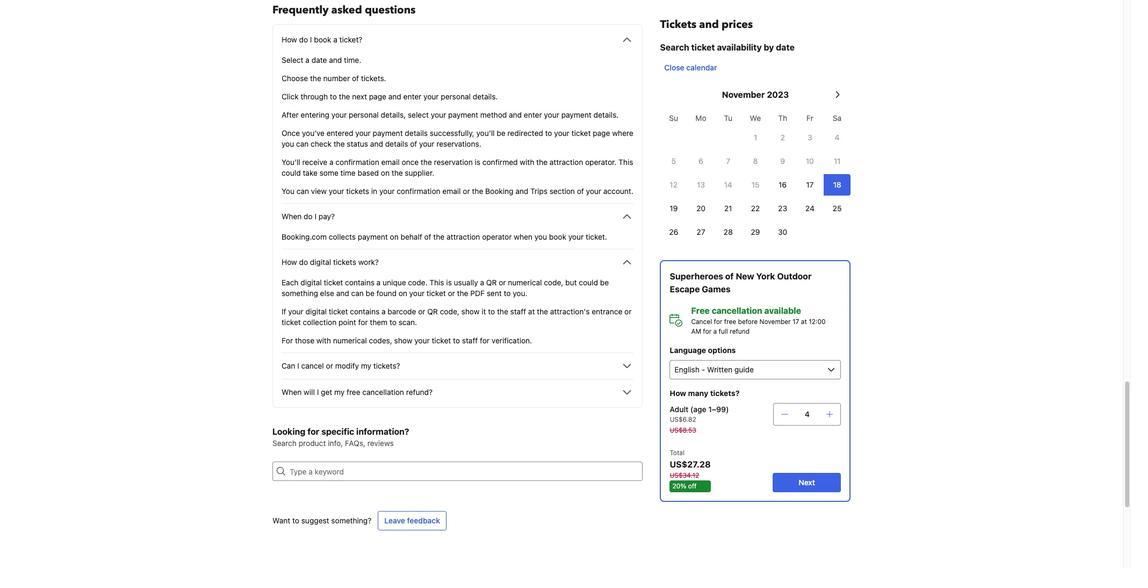 Task type: describe. For each thing, give the bounding box(es) containing it.
the inside once you've entered your payment details successfully, you'll be redirected to your ticket page where you can check the status and details of your reservations.
[[334, 139, 345, 148]]

ticket down code.
[[427, 289, 446, 298]]

want to suggest something?
[[273, 516, 372, 525]]

0 horizontal spatial attraction
[[447, 232, 480, 241]]

scan.
[[399, 318, 417, 327]]

1 vertical spatial enter
[[524, 110, 542, 119]]

click through to the next page and enter your personal details.
[[282, 92, 498, 101]]

questions
[[365, 3, 416, 17]]

21
[[724, 204, 732, 213]]

before
[[738, 318, 758, 326]]

1 vertical spatial 4
[[805, 410, 810, 419]]

free for will
[[347, 388, 361, 397]]

get
[[321, 388, 332, 397]]

total
[[670, 449, 685, 457]]

0 vertical spatial enter
[[403, 92, 422, 101]]

with inside you'll receive a confirmation email once the reservation is confirmed with the attraction operator. this could take some time based on the supplier.
[[520, 158, 535, 167]]

how for how do i book a ticket?
[[282, 35, 297, 44]]

operator.
[[585, 158, 617, 167]]

ticket down if your digital ticket contains a barcode or qr code, show it to the staff at the attraction's entrance or ticket collection point for them to scan.
[[432, 336, 451, 345]]

0 horizontal spatial show
[[394, 336, 413, 345]]

9 November 2023 checkbox
[[769, 151, 796, 172]]

6 November 2023 checkbox
[[687, 151, 715, 172]]

for inside looking for specific information? search product info, faqs, reviews
[[308, 427, 320, 437]]

ticket?
[[340, 35, 363, 44]]

info,
[[328, 439, 343, 448]]

once
[[402, 158, 419, 167]]

tickets inside dropdown button
[[333, 257, 356, 267]]

the up trips
[[537, 158, 548, 167]]

of inside once you've entered your payment details successfully, you'll be redirected to your ticket page where you can check the status and details of your reservations.
[[410, 139, 417, 148]]

next button
[[773, 473, 841, 492]]

confirmed
[[483, 158, 518, 167]]

want
[[273, 516, 290, 525]]

when for when will i get my free cancellation refund?
[[282, 388, 302, 397]]

next
[[352, 92, 367, 101]]

or up sent
[[499, 278, 506, 287]]

can i cancel or modify my tickets?
[[282, 361, 400, 370]]

next
[[799, 478, 815, 487]]

am
[[691, 327, 701, 335]]

the left attraction's
[[537, 307, 548, 316]]

language
[[670, 346, 706, 355]]

tickets and prices
[[660, 17, 753, 32]]

23 November 2023 checkbox
[[769, 198, 796, 219]]

27 November 2023 checkbox
[[687, 221, 715, 243]]

the down when do i pay? dropdown button
[[433, 232, 445, 241]]

(age
[[690, 405, 706, 414]]

is for this
[[446, 278, 452, 287]]

each digital ticket contains a unique code. this is usually a qr or numerical code, but could be something else and can be found on your ticket or the pdf sent to you.
[[282, 278, 609, 298]]

13
[[697, 180, 705, 189]]

the down once
[[392, 168, 403, 177]]

7 November 2023 checkbox
[[715, 151, 742, 172]]

check
[[311, 139, 332, 148]]

at inside free cancellation available cancel for free before november 17 at 12:00 am for a full refund
[[801, 318, 807, 326]]

19
[[670, 204, 678, 213]]

attraction's
[[550, 307, 590, 316]]

in
[[371, 187, 377, 196]]

the up through
[[310, 74, 321, 83]]

2 November 2023 checkbox
[[769, 127, 796, 148]]

book inside "dropdown button"
[[314, 35, 331, 44]]

or right entrance
[[625, 307, 632, 316]]

on inside you'll receive a confirmation email once the reservation is confirmed with the attraction operator. this could take some time based on the supplier.
[[381, 168, 390, 177]]

pay?
[[319, 212, 335, 221]]

1 horizontal spatial personal
[[441, 92, 471, 101]]

0 horizontal spatial staff
[[462, 336, 478, 345]]

to right it at the bottom of page
[[488, 307, 495, 316]]

11 November 2023 checkbox
[[824, 151, 851, 172]]

work?
[[358, 257, 379, 267]]

refund
[[730, 327, 750, 335]]

receive
[[302, 158, 328, 167]]

cancellation inside free cancellation available cancel for free before november 17 at 12:00 am for a full refund
[[712, 306, 762, 316]]

can
[[282, 361, 295, 370]]

27
[[697, 227, 705, 237]]

refund?
[[406, 388, 433, 397]]

staff inside if your digital ticket contains a barcode or qr code, show it to the staff at the attraction's entrance or ticket collection point for them to scan.
[[510, 307, 526, 316]]

information?
[[356, 427, 409, 437]]

29 November 2023 checkbox
[[742, 221, 769, 243]]

0 vertical spatial page
[[369, 92, 387, 101]]

you can view your tickets in your confirmation email or the booking and trips section of your account.
[[282, 187, 634, 196]]

york
[[756, 271, 775, 281]]

how for how do digital tickets work?
[[282, 257, 297, 267]]

collects
[[329, 232, 356, 241]]

3 November 2023 checkbox
[[796, 127, 824, 148]]

4 November 2023 checkbox
[[824, 127, 851, 148]]

30
[[778, 227, 787, 237]]

and inside each digital ticket contains a unique code. this is usually a qr or numerical code, but could be something else and can be found on your ticket or the pdf sent to you.
[[336, 289, 349, 298]]

18
[[833, 180, 841, 189]]

total us$27.28 us$34.12 20% off
[[670, 449, 711, 490]]

1 horizontal spatial details.
[[594, 110, 619, 119]]

and left the prices
[[699, 17, 719, 32]]

3
[[808, 133, 812, 142]]

digital inside each digital ticket contains a unique code. this is usually a qr or numerical code, but could be something else and can be found on your ticket or the pdf sent to you.
[[301, 278, 322, 287]]

ticket up the else at the left of the page
[[324, 278, 343, 287]]

but
[[566, 278, 577, 287]]

you
[[282, 187, 295, 196]]

to down if your digital ticket contains a barcode or qr code, show it to the staff at the attraction's entrance or ticket collection point for them to scan.
[[453, 336, 460, 345]]

grid containing su
[[660, 108, 851, 243]]

code.
[[408, 278, 428, 287]]

date inside how do i book a ticket? element
[[312, 55, 327, 65]]

close calendar button
[[660, 58, 722, 77]]

qr inside if your digital ticket contains a barcode or qr code, show it to the staff at the attraction's entrance or ticket collection point for them to scan.
[[428, 307, 438, 316]]

you'll receive a confirmation email once the reservation is confirmed with the attraction operator. this could take some time based on the supplier.
[[282, 158, 634, 177]]

something?
[[331, 516, 372, 525]]

for those with numerical codes, show your ticket to staff for verification.
[[282, 336, 532, 345]]

my inside when will i get my free cancellation refund? dropdown button
[[334, 388, 345, 397]]

1 vertical spatial confirmation
[[397, 187, 441, 196]]

a inside free cancellation available cancel for free before november 17 at 12:00 am for a full refund
[[713, 327, 717, 335]]

to down choose the number of tickets.
[[330, 92, 337, 101]]

november inside free cancellation available cancel for free before november 17 at 12:00 am for a full refund
[[760, 318, 791, 326]]

through
[[301, 92, 328, 101]]

ticket inside once you've entered your payment details successfully, you'll be redirected to your ticket page where you can check the status and details of your reservations.
[[572, 128, 591, 138]]

payment up successfully,
[[448, 110, 478, 119]]

numerical inside each digital ticket contains a unique code. this is usually a qr or numerical code, but could be something else and can be found on your ticket or the pdf sent to you.
[[508, 278, 542, 287]]

1 vertical spatial details
[[385, 139, 408, 148]]

account.
[[604, 187, 634, 196]]

else
[[320, 289, 334, 298]]

view
[[311, 187, 327, 196]]

of left "tickets." on the top of the page
[[352, 74, 359, 83]]

16 November 2023 checkbox
[[769, 174, 796, 196]]

superheroes
[[670, 271, 723, 281]]

faqs,
[[345, 439, 366, 448]]

payment up operator.
[[562, 110, 592, 119]]

options
[[708, 346, 736, 355]]

of right section
[[577, 187, 584, 196]]

1 horizontal spatial email
[[443, 187, 461, 196]]

availability
[[717, 42, 762, 52]]

how do i book a ticket?
[[282, 35, 363, 44]]

payment up 'work?'
[[358, 232, 388, 241]]

for
[[282, 336, 293, 345]]

or inside dropdown button
[[326, 361, 333, 370]]

when do i pay?
[[282, 212, 335, 221]]

25 November 2023 checkbox
[[824, 198, 851, 219]]

1 vertical spatial can
[[297, 187, 309, 196]]

and inside once you've entered your payment details successfully, you'll be redirected to your ticket page where you can check the status and details of your reservations.
[[370, 139, 383, 148]]

contains inside if your digital ticket contains a barcode or qr code, show it to the staff at the attraction's entrance or ticket collection point for them to scan.
[[350, 307, 380, 316]]

2023
[[767, 90, 789, 99]]

click
[[282, 92, 299, 101]]

after
[[282, 110, 299, 119]]

Type a keyword field
[[285, 462, 643, 481]]

escape
[[670, 284, 700, 294]]

feedback
[[407, 516, 440, 525]]

or right barcode
[[418, 307, 425, 316]]

where
[[612, 128, 634, 138]]

us$34.12
[[670, 471, 699, 480]]

for inside if your digital ticket contains a barcode or qr code, show it to the staff at the attraction's entrance or ticket collection point for them to scan.
[[358, 318, 368, 327]]

at inside if your digital ticket contains a barcode or qr code, show it to the staff at the attraction's entrance or ticket collection point for them to scan.
[[528, 307, 535, 316]]

calendar
[[686, 63, 717, 72]]

and up the details, on the top of the page
[[389, 92, 401, 101]]

my inside can i cancel or modify my tickets? dropdown button
[[361, 361, 371, 370]]

1 vertical spatial tickets?
[[710, 389, 740, 398]]

the up the supplier.
[[421, 158, 432, 167]]

close calendar
[[664, 63, 717, 72]]

barcode
[[388, 307, 416, 316]]

12 November 2023 checkbox
[[660, 174, 687, 196]]

for up the full
[[714, 318, 722, 326]]

1–99)
[[708, 405, 729, 414]]

2 vertical spatial be
[[366, 289, 375, 298]]

could inside each digital ticket contains a unique code. this is usually a qr or numerical code, but could be something else and can be found on your ticket or the pdf sent to you.
[[579, 278, 598, 287]]

2
[[781, 133, 785, 142]]

can i cancel or modify my tickets? button
[[282, 360, 634, 373]]

looking
[[273, 427, 306, 437]]

to inside each digital ticket contains a unique code. this is usually a qr or numerical code, but could be something else and can be found on your ticket or the pdf sent to you.
[[504, 289, 511, 298]]

how do digital tickets work?
[[282, 257, 379, 267]]

8 November 2023 checkbox
[[742, 151, 769, 172]]

26 November 2023 checkbox
[[660, 221, 687, 243]]

time.
[[344, 55, 361, 65]]

20
[[696, 204, 706, 213]]

12
[[670, 180, 678, 189]]

1
[[754, 133, 757, 142]]

a inside how do i book a ticket? "dropdown button"
[[333, 35, 337, 44]]

cancel
[[691, 318, 712, 326]]

product
[[299, 439, 326, 448]]

1 vertical spatial on
[[390, 232, 399, 241]]

10 November 2023 checkbox
[[796, 151, 824, 172]]

the left booking
[[472, 187, 483, 196]]

8
[[753, 156, 758, 166]]

and left time.
[[329, 55, 342, 65]]

time
[[341, 168, 356, 177]]



Task type: vqa. For each thing, say whether or not it's contained in the screenshot.
THE CONTACT at the bottom left of page
no



Task type: locate. For each thing, give the bounding box(es) containing it.
code, left but
[[544, 278, 564, 287]]

1 horizontal spatial enter
[[524, 110, 542, 119]]

behalf
[[401, 232, 422, 241]]

november down available
[[760, 318, 791, 326]]

0 horizontal spatial enter
[[403, 92, 422, 101]]

1 vertical spatial is
[[446, 278, 452, 287]]

be inside once you've entered your payment details successfully, you'll be redirected to your ticket page where you can check the status and details of your reservations.
[[497, 128, 506, 138]]

on inside each digital ticket contains a unique code. this is usually a qr or numerical code, but could be something else and can be found on your ticket or the pdf sent to you.
[[399, 289, 407, 298]]

a right select on the left of the page
[[306, 55, 310, 65]]

2 vertical spatial do
[[299, 257, 308, 267]]

is left 'usually'
[[446, 278, 452, 287]]

ticket up the point
[[329, 307, 348, 316]]

20 November 2023 checkbox
[[687, 198, 715, 219]]

1 vertical spatial cancellation
[[363, 388, 404, 397]]

tu
[[724, 113, 732, 123]]

attraction up section
[[550, 158, 583, 167]]

4 inside checkbox
[[835, 133, 840, 142]]

1 vertical spatial tickets
[[333, 257, 356, 267]]

my right get
[[334, 388, 345, 397]]

entered
[[327, 128, 354, 138]]

could inside you'll receive a confirmation email once the reservation is confirmed with the attraction operator. this could take some time based on the supplier.
[[282, 168, 301, 177]]

i for book
[[310, 35, 312, 44]]

cancellation left refund?
[[363, 388, 404, 397]]

search ticket availability by date
[[660, 42, 795, 52]]

how do digital tickets work? button
[[282, 256, 634, 269]]

0 horizontal spatial my
[[334, 388, 345, 397]]

numerical up you.
[[508, 278, 542, 287]]

0 vertical spatial tickets?
[[373, 361, 400, 370]]

if your digital ticket contains a barcode or qr code, show it to the staff at the attraction's entrance or ticket collection point for them to scan.
[[282, 307, 632, 327]]

details,
[[381, 110, 406, 119]]

each
[[282, 278, 299, 287]]

show down scan.
[[394, 336, 413, 345]]

14 November 2023 checkbox
[[715, 174, 742, 196]]

on left behalf
[[390, 232, 399, 241]]

something
[[282, 289, 318, 298]]

the right it at the bottom of page
[[497, 307, 508, 316]]

0 horizontal spatial personal
[[349, 110, 379, 119]]

ticket up calendar
[[691, 42, 715, 52]]

choose
[[282, 74, 308, 83]]

your inside each digital ticket contains a unique code. this is usually a qr or numerical code, but could be something else and can be found on your ticket or the pdf sent to you.
[[409, 289, 425, 298]]

the left next
[[339, 92, 350, 101]]

can
[[296, 139, 309, 148], [297, 187, 309, 196], [351, 289, 364, 298]]

1 horizontal spatial show
[[462, 307, 480, 316]]

is for reservation
[[475, 158, 481, 167]]

0 vertical spatial my
[[361, 361, 371, 370]]

code, inside if your digital ticket contains a barcode or qr code, show it to the staff at the attraction's entrance or ticket collection point for them to scan.
[[440, 307, 460, 316]]

you'll
[[477, 128, 495, 138]]

when up the booking.com
[[282, 212, 302, 221]]

and right the else at the left of the page
[[336, 289, 349, 298]]

1 horizontal spatial confirmation
[[397, 187, 441, 196]]

to left you.
[[504, 289, 511, 298]]

2 vertical spatial how
[[670, 389, 686, 398]]

at up verification.
[[528, 307, 535, 316]]

do for book
[[299, 35, 308, 44]]

when left will
[[282, 388, 302, 397]]

with inside how do digital tickets work? element
[[317, 336, 331, 345]]

numerical down the point
[[333, 336, 367, 345]]

2 when from the top
[[282, 388, 302, 397]]

cancellation up before
[[712, 306, 762, 316]]

0 vertical spatial staff
[[510, 307, 526, 316]]

details up once
[[385, 139, 408, 148]]

i for get
[[317, 388, 319, 397]]

show inside if your digital ticket contains a barcode or qr code, show it to the staff at the attraction's entrance or ticket collection point for them to scan.
[[462, 307, 480, 316]]

personal down next
[[349, 110, 379, 119]]

10
[[806, 156, 814, 166]]

0 horizontal spatial is
[[446, 278, 452, 287]]

this inside each digital ticket contains a unique code. this is usually a qr or numerical code, but could be something else and can be found on your ticket or the pdf sent to you.
[[430, 278, 444, 287]]

for right am
[[703, 327, 712, 335]]

date down how do i book a ticket?
[[312, 55, 327, 65]]

this
[[619, 158, 634, 167], [430, 278, 444, 287]]

i right will
[[317, 388, 319, 397]]

on down unique
[[399, 289, 407, 298]]

i right can
[[297, 361, 299, 370]]

0 vertical spatial details.
[[473, 92, 498, 101]]

ticket down if
[[282, 318, 301, 327]]

you'll
[[282, 158, 300, 167]]

digital for your
[[306, 307, 327, 316]]

i inside "dropdown button"
[[310, 35, 312, 44]]

leave
[[385, 516, 405, 525]]

do up select on the left of the page
[[299, 35, 308, 44]]

contains up "them" on the left bottom
[[350, 307, 380, 316]]

when inside dropdown button
[[282, 212, 302, 221]]

you down once
[[282, 139, 294, 148]]

attraction down when do i pay? dropdown button
[[447, 232, 480, 241]]

numerical
[[508, 278, 542, 287], [333, 336, 367, 345]]

code, down each digital ticket contains a unique code. this is usually a qr or numerical code, but could be something else and can be found on your ticket or the pdf sent to you.
[[440, 307, 460, 316]]

15
[[752, 180, 760, 189]]

details
[[405, 128, 428, 138], [385, 139, 408, 148]]

0 vertical spatial personal
[[441, 92, 471, 101]]

to right 'want'
[[292, 516, 299, 525]]

when for when do i pay?
[[282, 212, 302, 221]]

0 horizontal spatial confirmation
[[336, 158, 379, 167]]

booking.com
[[282, 232, 327, 241]]

a up "them" on the left bottom
[[382, 307, 386, 316]]

1 horizontal spatial this
[[619, 158, 634, 167]]

us$6.82
[[670, 416, 696, 424]]

17
[[806, 180, 814, 189], [793, 318, 799, 326]]

of up once
[[410, 139, 417, 148]]

date right by
[[776, 42, 795, 52]]

0 vertical spatial qr
[[486, 278, 497, 287]]

0 horizontal spatial free
[[347, 388, 361, 397]]

digital inside dropdown button
[[310, 257, 331, 267]]

mo
[[696, 113, 706, 123]]

1 vertical spatial attraction
[[447, 232, 480, 241]]

code, inside each digital ticket contains a unique code. this is usually a qr or numerical code, but could be something else and can be found on your ticket or the pdf sent to you.
[[544, 278, 564, 287]]

trips
[[531, 187, 548, 196]]

1 vertical spatial qr
[[428, 307, 438, 316]]

5 November 2023 checkbox
[[660, 151, 687, 172]]

of right behalf
[[424, 232, 431, 241]]

1 vertical spatial at
[[801, 318, 807, 326]]

1 vertical spatial could
[[579, 278, 598, 287]]

for
[[358, 318, 368, 327], [714, 318, 722, 326], [703, 327, 712, 335], [480, 336, 490, 345], [308, 427, 320, 437]]

12:00
[[809, 318, 826, 326]]

21 November 2023 checkbox
[[715, 198, 742, 219]]

6
[[699, 156, 703, 166]]

sent
[[487, 289, 502, 298]]

and
[[699, 17, 719, 32], [329, 55, 342, 65], [389, 92, 401, 101], [509, 110, 522, 119], [370, 139, 383, 148], [516, 187, 529, 196], [336, 289, 349, 298]]

how inside dropdown button
[[282, 257, 297, 267]]

free
[[691, 306, 710, 316]]

0 vertical spatial cancellation
[[712, 306, 762, 316]]

to right redirected at the top left
[[545, 128, 552, 138]]

24 November 2023 checkbox
[[796, 198, 824, 219]]

0 horizontal spatial date
[[312, 55, 327, 65]]

new
[[736, 271, 754, 281]]

tickets inside how do i book a ticket? element
[[346, 187, 369, 196]]

0 horizontal spatial 4
[[805, 410, 810, 419]]

and left trips
[[516, 187, 529, 196]]

once you've entered your payment details successfully, you'll be redirected to your ticket page where you can check the status and details of your reservations.
[[282, 128, 634, 148]]

payment inside once you've entered your payment details successfully, you'll be redirected to your ticket page where you can check the status and details of your reservations.
[[373, 128, 403, 138]]

digital for do
[[310, 257, 331, 267]]

is inside each digital ticket contains a unique code. this is usually a qr or numerical code, but could be something else and can be found on your ticket or the pdf sent to you.
[[446, 278, 452, 287]]

1 horizontal spatial code,
[[544, 278, 564, 287]]

staff down if your digital ticket contains a barcode or qr code, show it to the staff at the attraction's entrance or ticket collection point for them to scan.
[[462, 336, 478, 345]]

how do digital tickets work? element
[[282, 269, 634, 346]]

qr down each digital ticket contains a unique code. this is usually a qr or numerical code, but could be something else and can be found on your ticket or the pdf sent to you.
[[428, 307, 438, 316]]

ticket.
[[586, 232, 607, 241]]

when
[[282, 212, 302, 221], [282, 388, 302, 397]]

take
[[303, 168, 318, 177]]

do for pay?
[[304, 212, 313, 221]]

17 inside checkbox
[[806, 180, 814, 189]]

be
[[497, 128, 506, 138], [600, 278, 609, 287], [366, 289, 375, 298]]

17 November 2023 checkbox
[[796, 174, 824, 196]]

a inside if your digital ticket contains a barcode or qr code, show it to the staff at the attraction's entrance or ticket collection point for them to scan.
[[382, 307, 386, 316]]

19 November 2023 checkbox
[[660, 198, 687, 219]]

can inside each digital ticket contains a unique code. this is usually a qr or numerical code, but could be something else and can be found on your ticket or the pdf sent to you.
[[351, 289, 364, 298]]

we
[[750, 113, 761, 123]]

13 November 2023 checkbox
[[687, 174, 715, 196]]

method
[[481, 110, 507, 119]]

with right confirmed
[[520, 158, 535, 167]]

of inside superheroes of new york outdoor escape games
[[725, 271, 734, 281]]

and right the status
[[370, 139, 383, 148]]

0 vertical spatial confirmation
[[336, 158, 379, 167]]

is
[[475, 158, 481, 167], [446, 278, 452, 287]]

details. up where
[[594, 110, 619, 119]]

i inside dropdown button
[[317, 388, 319, 397]]

cancellation inside dropdown button
[[363, 388, 404, 397]]

how inside "dropdown button"
[[282, 35, 297, 44]]

tickets? up 1–99)
[[710, 389, 740, 398]]

tickets
[[660, 17, 696, 32]]

free up the full
[[724, 318, 736, 326]]

18 cell
[[824, 172, 851, 196]]

0 vertical spatial attraction
[[550, 158, 583, 167]]

on right based
[[381, 168, 390, 177]]

1 vertical spatial page
[[593, 128, 610, 138]]

do inside dropdown button
[[304, 212, 313, 221]]

0 horizontal spatial code,
[[440, 307, 460, 316]]

looking for specific information? search product info, faqs, reviews
[[273, 427, 409, 448]]

0 horizontal spatial numerical
[[333, 336, 367, 345]]

reviews
[[368, 439, 394, 448]]

and up redirected at the top left
[[509, 110, 522, 119]]

asked
[[331, 3, 362, 17]]

1 horizontal spatial my
[[361, 361, 371, 370]]

tickets left the in
[[346, 187, 369, 196]]

for right the point
[[358, 318, 368, 327]]

specific
[[322, 427, 354, 437]]

0 vertical spatial at
[[528, 307, 535, 316]]

how do i book a ticket? button
[[282, 33, 634, 46]]

1 vertical spatial with
[[317, 336, 331, 345]]

5
[[671, 156, 676, 166]]

supplier.
[[405, 168, 435, 177]]

15 November 2023 checkbox
[[742, 174, 769, 196]]

details.
[[473, 92, 498, 101], [594, 110, 619, 119]]

a up pdf
[[480, 278, 484, 287]]

1 November 2023 checkbox
[[742, 127, 769, 148]]

operator
[[482, 232, 512, 241]]

0 vertical spatial date
[[776, 42, 795, 52]]

a up found
[[377, 278, 381, 287]]

0 horizontal spatial you
[[282, 139, 294, 148]]

1 vertical spatial staff
[[462, 336, 478, 345]]

how up each
[[282, 257, 297, 267]]

0 vertical spatial can
[[296, 139, 309, 148]]

book right when
[[549, 232, 567, 241]]

1 horizontal spatial 4
[[835, 133, 840, 142]]

0 vertical spatial with
[[520, 158, 535, 167]]

free cancellation available cancel for free before november 17 at 12:00 am for a full refund
[[691, 306, 826, 335]]

when inside dropdown button
[[282, 388, 302, 397]]

number
[[323, 74, 350, 83]]

ticket up operator.
[[572, 128, 591, 138]]

17 inside free cancellation available cancel for free before november 17 at 12:00 am for a full refund
[[793, 318, 799, 326]]

code,
[[544, 278, 564, 287], [440, 307, 460, 316]]

4
[[835, 133, 840, 142], [805, 410, 810, 419]]

digital inside if your digital ticket contains a barcode or qr code, show it to the staff at the attraction's entrance or ticket collection point for them to scan.
[[306, 307, 327, 316]]

can inside once you've entered your payment details successfully, you'll be redirected to your ticket page where you can check the status and details of your reservations.
[[296, 139, 309, 148]]

do for tickets
[[299, 257, 308, 267]]

tickets? inside can i cancel or modify my tickets? dropdown button
[[373, 361, 400, 370]]

2 vertical spatial on
[[399, 289, 407, 298]]

reservation
[[434, 158, 473, 167]]

free inside dropdown button
[[347, 388, 361, 397]]

0 vertical spatial do
[[299, 35, 308, 44]]

a left ticket?
[[333, 35, 337, 44]]

17 down "10 november 2023" option
[[806, 180, 814, 189]]

2 vertical spatial can
[[351, 289, 364, 298]]

us$27.28
[[670, 460, 711, 469]]

1 vertical spatial how
[[282, 257, 297, 267]]

book up select a date and time.
[[314, 35, 331, 44]]

could
[[282, 168, 301, 177], [579, 278, 598, 287]]

grid
[[660, 108, 851, 243]]

on
[[381, 168, 390, 177], [390, 232, 399, 241], [399, 289, 407, 298]]

to inside once you've entered your payment details successfully, you'll be redirected to your ticket page where you can check the status and details of your reservations.
[[545, 128, 552, 138]]

is inside you'll receive a confirmation email once the reservation is confirmed with the attraction operator. this could take some time based on the supplier.
[[475, 158, 481, 167]]

confirmation inside you'll receive a confirmation email once the reservation is confirmed with the attraction operator. this could take some time based on the supplier.
[[336, 158, 379, 167]]

24
[[805, 204, 815, 213]]

22 November 2023 checkbox
[[742, 198, 769, 219]]

0 vertical spatial how
[[282, 35, 297, 44]]

1 vertical spatial details.
[[594, 110, 619, 119]]

email left once
[[381, 158, 400, 167]]

1 vertical spatial you
[[535, 232, 547, 241]]

0 vertical spatial this
[[619, 158, 634, 167]]

1 horizontal spatial is
[[475, 158, 481, 167]]

1 horizontal spatial page
[[593, 128, 610, 138]]

it
[[482, 307, 486, 316]]

1 vertical spatial when
[[282, 388, 302, 397]]

0 vertical spatial tickets
[[346, 187, 369, 196]]

or down 'usually'
[[448, 289, 455, 298]]

i left pay?
[[315, 212, 317, 221]]

a inside you'll receive a confirmation email once the reservation is confirmed with the attraction operator. this could take some time based on the supplier.
[[330, 158, 334, 167]]

0 horizontal spatial qr
[[428, 307, 438, 316]]

0 horizontal spatial page
[[369, 92, 387, 101]]

when will i get my free cancellation refund? button
[[282, 386, 634, 399]]

0 horizontal spatial search
[[273, 439, 297, 448]]

0 horizontal spatial email
[[381, 158, 400, 167]]

be right you'll
[[497, 128, 506, 138]]

personal up after entering your personal details, select your payment method and enter your payment details.
[[441, 92, 471, 101]]

can left found
[[351, 289, 364, 298]]

be up entrance
[[600, 278, 609, 287]]

28 November 2023 checkbox
[[715, 221, 742, 243]]

17 down available
[[793, 318, 799, 326]]

28
[[724, 227, 733, 237]]

search inside looking for specific information? search product info, faqs, reviews
[[273, 439, 297, 448]]

usually
[[454, 278, 478, 287]]

details. up method
[[473, 92, 498, 101]]

1 vertical spatial be
[[600, 278, 609, 287]]

email inside you'll receive a confirmation email once the reservation is confirmed with the attraction operator. this could take some time based on the supplier.
[[381, 158, 400, 167]]

contains inside each digital ticket contains a unique code. this is usually a qr or numerical code, but could be something else and can be found on your ticket or the pdf sent to you.
[[345, 278, 375, 287]]

free
[[724, 318, 736, 326], [347, 388, 361, 397]]

choose the number of tickets.
[[282, 74, 386, 83]]

free for cancellation
[[724, 318, 736, 326]]

how for how many tickets?
[[670, 389, 686, 398]]

i for pay?
[[315, 212, 317, 221]]

0 horizontal spatial cancellation
[[363, 388, 404, 397]]

0 vertical spatial show
[[462, 307, 480, 316]]

the down the entered
[[334, 139, 345, 148]]

1 when from the top
[[282, 212, 302, 221]]

1 vertical spatial november
[[760, 318, 791, 326]]

or inside how do i book a ticket? element
[[463, 187, 470, 196]]

1 horizontal spatial 17
[[806, 180, 814, 189]]

page
[[369, 92, 387, 101], [593, 128, 610, 138]]

1 horizontal spatial cancellation
[[712, 306, 762, 316]]

0 vertical spatial could
[[282, 168, 301, 177]]

1 vertical spatial show
[[394, 336, 413, 345]]

do down the booking.com
[[299, 257, 308, 267]]

ticket
[[691, 42, 715, 52], [572, 128, 591, 138], [324, 278, 343, 287], [427, 289, 446, 298], [329, 307, 348, 316], [282, 318, 301, 327], [432, 336, 451, 345]]

with
[[520, 158, 535, 167], [317, 336, 331, 345]]

the inside each digital ticket contains a unique code. this is usually a qr or numerical code, but could be something else and can be found on your ticket or the pdf sent to you.
[[457, 289, 468, 298]]

1 horizontal spatial with
[[520, 158, 535, 167]]

1 horizontal spatial book
[[549, 232, 567, 241]]

free inside free cancellation available cancel for free before november 17 at 12:00 am for a full refund
[[724, 318, 736, 326]]

date
[[776, 42, 795, 52], [312, 55, 327, 65]]

confirmation
[[336, 158, 379, 167], [397, 187, 441, 196]]

you inside once you've entered your payment details successfully, you'll be redirected to your ticket page where you can check the status and details of your reservations.
[[282, 139, 294, 148]]

0 vertical spatial numerical
[[508, 278, 542, 287]]

qr inside each digital ticket contains a unique code. this is usually a qr or numerical code, but could be something else and can be found on your ticket or the pdf sent to you.
[[486, 278, 497, 287]]

0 horizontal spatial could
[[282, 168, 301, 177]]

this inside you'll receive a confirmation email once the reservation is confirmed with the attraction operator. this could take some time based on the supplier.
[[619, 158, 634, 167]]

1 horizontal spatial you
[[535, 232, 547, 241]]

the down 'usually'
[[457, 289, 468, 298]]

a left the full
[[713, 327, 717, 335]]

or right cancel
[[326, 361, 333, 370]]

1 vertical spatial code,
[[440, 307, 460, 316]]

1 vertical spatial date
[[312, 55, 327, 65]]

0 vertical spatial free
[[724, 318, 736, 326]]

page inside once you've entered your payment details successfully, you'll be redirected to your ticket page where you can check the status and details of your reservations.
[[593, 128, 610, 138]]

18 November 2023 checkbox
[[824, 174, 851, 196]]

0 vertical spatial search
[[660, 42, 689, 52]]

1 vertical spatial this
[[430, 278, 444, 287]]

1 horizontal spatial free
[[724, 318, 736, 326]]

0 vertical spatial code,
[[544, 278, 564, 287]]

adult
[[670, 405, 688, 414]]

0 horizontal spatial details.
[[473, 92, 498, 101]]

show
[[462, 307, 480, 316], [394, 336, 413, 345]]

26
[[669, 227, 678, 237]]

is left confirmed
[[475, 158, 481, 167]]

qr
[[486, 278, 497, 287], [428, 307, 438, 316]]

do inside "dropdown button"
[[299, 35, 308, 44]]

1 horizontal spatial date
[[776, 42, 795, 52]]

could down you'll
[[282, 168, 301, 177]]

verification.
[[492, 336, 532, 345]]

1 horizontal spatial tickets?
[[710, 389, 740, 398]]

do inside dropdown button
[[299, 257, 308, 267]]

a up 'some'
[[330, 158, 334, 167]]

1 vertical spatial personal
[[349, 110, 379, 119]]

details down select
[[405, 128, 428, 138]]

this right operator.
[[619, 158, 634, 167]]

to down barcode
[[390, 318, 397, 327]]

1 vertical spatial my
[[334, 388, 345, 397]]

for left verification.
[[480, 336, 490, 345]]

digital down the booking.com
[[310, 257, 331, 267]]

7
[[726, 156, 730, 166]]

suggest
[[301, 516, 329, 525]]

0 vertical spatial 17
[[806, 180, 814, 189]]

superheroes of new york outdoor escape games
[[670, 271, 812, 294]]

attraction inside you'll receive a confirmation email once the reservation is confirmed with the attraction operator. this could take some time based on the supplier.
[[550, 158, 583, 167]]

1 horizontal spatial search
[[660, 42, 689, 52]]

for up product at bottom
[[308, 427, 320, 437]]

free right get
[[347, 388, 361, 397]]

or down you'll receive a confirmation email once the reservation is confirmed with the attraction operator. this could take some time based on the supplier.
[[463, 187, 470, 196]]

could right but
[[579, 278, 598, 287]]

confirmation up time
[[336, 158, 379, 167]]

0 vertical spatial on
[[381, 168, 390, 177]]

1 horizontal spatial be
[[497, 128, 506, 138]]

search down looking
[[273, 439, 297, 448]]

how do i book a ticket? element
[[282, 46, 634, 197]]

0 vertical spatial details
[[405, 128, 428, 138]]

outdoor
[[777, 271, 812, 281]]

your inside if your digital ticket contains a barcode or qr code, show it to the staff at the attraction's entrance or ticket collection point for them to scan.
[[288, 307, 304, 316]]

0 vertical spatial november
[[722, 90, 765, 99]]

30 November 2023 checkbox
[[769, 221, 796, 243]]



